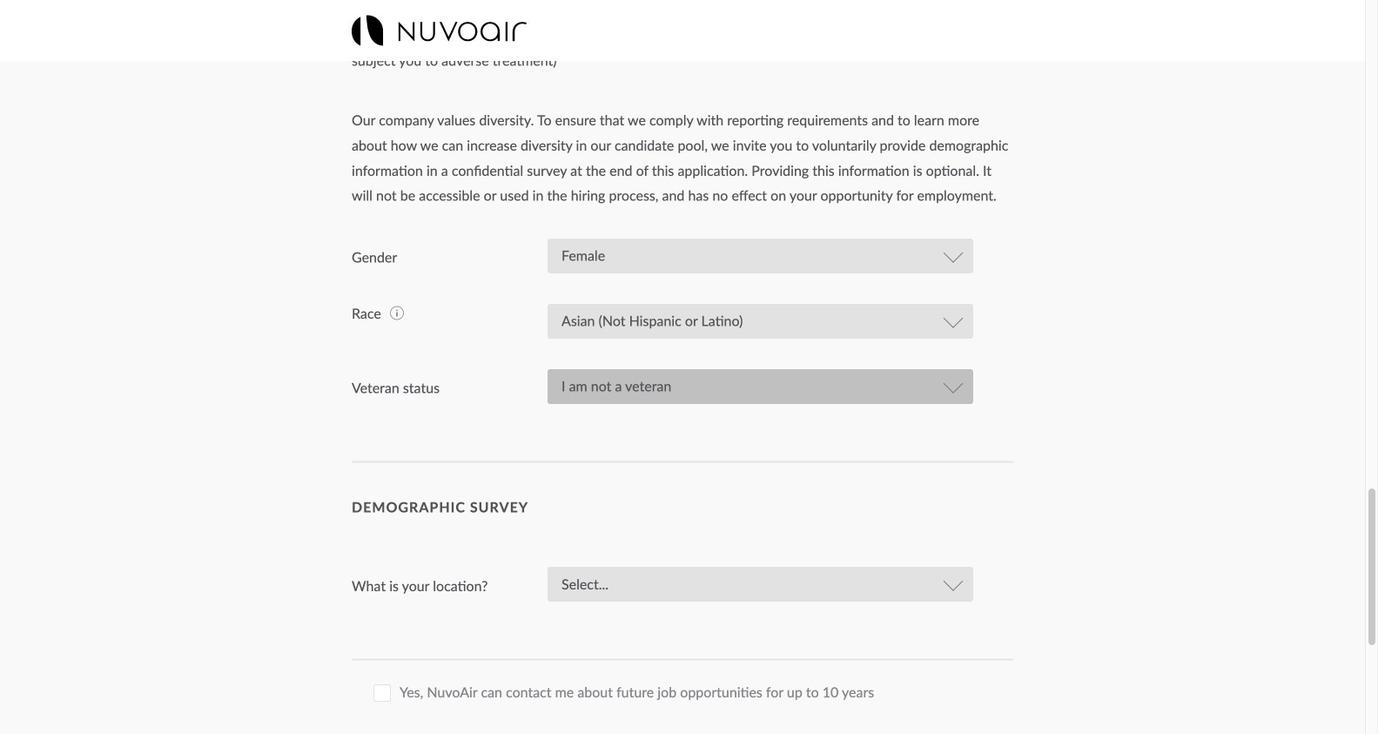 Task type: locate. For each thing, give the bounding box(es) containing it.
None checkbox
[[374, 685, 391, 702]]

nuvoair logo image
[[352, 15, 527, 46]]

click to see details about each option. image
[[390, 306, 404, 320]]



Task type: vqa. For each thing, say whether or not it's contained in the screenshot.
"Click to see details about each option." icon
yes



